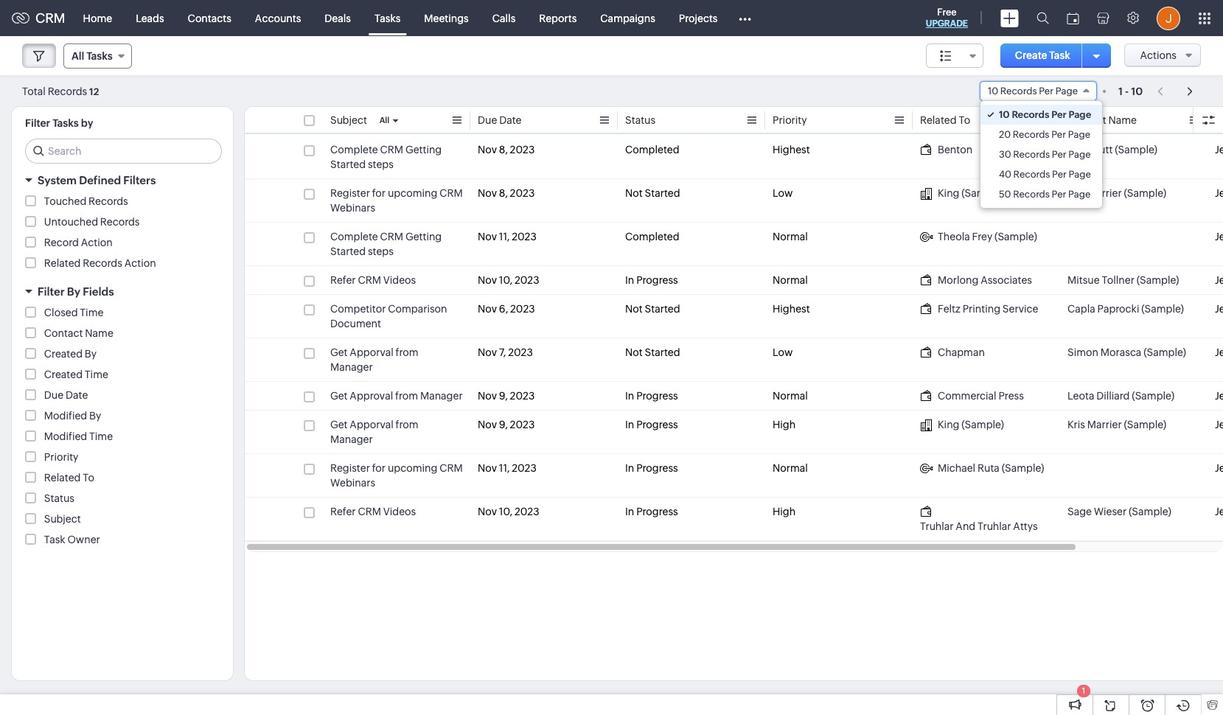 Task type: locate. For each thing, give the bounding box(es) containing it.
complete crm getting started steps link
[[330, 142, 463, 172], [330, 229, 463, 259]]

defined
[[79, 174, 121, 187]]

register for nov 11, 2023
[[330, 463, 370, 474]]

tasks up 12 in the top of the page
[[87, 50, 113, 62]]

per inside "10 records per page" option
[[1052, 109, 1067, 120]]

11,
[[499, 231, 510, 243], [499, 463, 510, 474]]

leota dilliard (sample)
[[1068, 390, 1175, 402]]

2 videos from the top
[[383, 506, 416, 518]]

0 vertical spatial kris
[[1068, 187, 1086, 199]]

1 get apporval from manager from the top
[[330, 347, 419, 373]]

in progress for truhlar
[[626, 506, 678, 518]]

row group
[[245, 136, 1224, 541]]

records down touched records
[[100, 216, 140, 228]]

john
[[1068, 144, 1091, 156]]

2 high from the top
[[773, 506, 796, 518]]

1 nov 10, 2023 from the top
[[478, 274, 540, 286]]

4 je from the top
[[1216, 274, 1224, 286]]

refer crm videos
[[330, 274, 416, 286], [330, 506, 416, 518]]

nov 10, 2023 for normal
[[478, 274, 540, 286]]

0 vertical spatial steps
[[368, 159, 394, 170]]

2 vertical spatial related
[[44, 472, 81, 484]]

contact name down the closed time
[[44, 328, 113, 339]]

(sample) down the john butt (sample) on the right of page
[[1124, 187, 1167, 199]]

0 vertical spatial marrier
[[1088, 187, 1122, 199]]

per inside 10 records per page field
[[1039, 86, 1054, 97]]

king (sample) for low
[[938, 187, 1005, 199]]

nov 8, 2023
[[478, 144, 535, 156], [478, 187, 535, 199]]

5 je from the top
[[1216, 303, 1224, 315]]

reports link
[[528, 0, 589, 36]]

per for '20 records per page' option
[[1052, 129, 1067, 140]]

theola frey (sample) link
[[921, 229, 1038, 244]]

started
[[330, 159, 366, 170], [645, 187, 681, 199], [330, 246, 366, 257], [645, 303, 681, 315], [645, 347, 681, 358]]

1 vertical spatial upcoming
[[388, 463, 438, 474]]

calls
[[493, 12, 516, 24]]

kris marrier (sample) for low
[[1068, 187, 1167, 199]]

in progress for commercial
[[626, 390, 678, 402]]

normal
[[773, 231, 808, 243], [773, 274, 808, 286], [773, 390, 808, 402], [773, 463, 808, 474]]

created
[[44, 348, 83, 360], [44, 369, 83, 381]]

upcoming for nov 11, 2023
[[388, 463, 438, 474]]

2 register from the top
[[330, 463, 370, 474]]

1 nov 11, 2023 from the top
[[478, 231, 537, 243]]

1 modified from the top
[[44, 410, 87, 422]]

10 records per page up the 20 records per page
[[999, 109, 1092, 120]]

nov 9, 2023
[[478, 390, 535, 402], [478, 419, 535, 431]]

1 vertical spatial created
[[44, 369, 83, 381]]

page
[[1056, 86, 1078, 97], [1069, 109, 1092, 120], [1069, 129, 1091, 140], [1069, 149, 1091, 160], [1069, 169, 1092, 180], [1069, 189, 1091, 200]]

low
[[773, 187, 793, 199], [773, 347, 793, 358]]

je for mitsue tollner (sample) 'link'
[[1216, 274, 1224, 286]]

videos for normal
[[383, 274, 416, 286]]

10 records per page up "10 records per page" option
[[988, 86, 1078, 97]]

2 not started from the top
[[626, 303, 681, 315]]

1 get from the top
[[330, 347, 348, 358]]

related down the modified time
[[44, 472, 81, 484]]

mitsue tollner (sample) link
[[1068, 273, 1180, 288]]

je for low kris marrier (sample) link
[[1216, 187, 1224, 199]]

kris down 'leota' in the right of the page
[[1068, 419, 1086, 431]]

1 for from the top
[[372, 187, 386, 199]]

mitsue
[[1068, 274, 1100, 286]]

from inside "link"
[[395, 390, 418, 402]]

2 complete crm getting started steps link from the top
[[330, 229, 463, 259]]

1 vertical spatial register for upcoming crm webinars link
[[330, 461, 463, 491]]

1 king (sample) from the top
[[938, 187, 1005, 199]]

1 vertical spatial tasks
[[87, 50, 113, 62]]

1 upcoming from the top
[[388, 187, 438, 199]]

1 refer crm videos from the top
[[330, 274, 416, 286]]

2 refer from the top
[[330, 506, 356, 518]]

page for 40 records per page option
[[1069, 169, 1092, 180]]

marrier for high
[[1088, 419, 1122, 431]]

manager for low
[[330, 361, 373, 373]]

create menu image
[[1001, 9, 1019, 27]]

from down competitor comparison document link
[[396, 347, 419, 358]]

get apporval from manager link up "get approval from manager" at left bottom
[[330, 345, 463, 375]]

completed
[[626, 144, 680, 156], [626, 231, 680, 243]]

butt
[[1093, 144, 1113, 156]]

associates
[[981, 274, 1033, 286]]

1 register for upcoming crm webinars link from the top
[[330, 186, 463, 215]]

2 9, from the top
[[499, 419, 508, 431]]

1 vertical spatial king (sample)
[[938, 419, 1005, 431]]

nov for the theola frey (sample) 'link'
[[478, 231, 497, 243]]

1 horizontal spatial truhlar
[[978, 521, 1012, 533]]

1 8, from the top
[[499, 144, 508, 156]]

1 vertical spatial register
[[330, 463, 370, 474]]

time down fields
[[80, 307, 104, 319]]

3 nov from the top
[[478, 231, 497, 243]]

created up created time
[[44, 348, 83, 360]]

1 vertical spatial get apporval from manager
[[330, 419, 419, 446]]

1 vertical spatial priority
[[44, 451, 79, 463]]

records up "10 records per page" option
[[1001, 86, 1038, 97]]

0 vertical spatial complete
[[330, 144, 378, 156]]

1 vertical spatial kris
[[1068, 419, 1086, 431]]

2 created from the top
[[44, 369, 83, 381]]

2 webinars from the top
[[330, 477, 376, 489]]

(sample) right butt
[[1115, 144, 1158, 156]]

per for "10 records per page" option
[[1052, 109, 1067, 120]]

touched
[[44, 195, 87, 207]]

0 horizontal spatial tasks
[[53, 117, 79, 129]]

king (sample) link for high
[[921, 418, 1005, 432]]

50
[[999, 189, 1012, 200]]

get apporval from manager link for nov 9, 2023
[[330, 418, 463, 447]]

10 Records Per Page field
[[980, 81, 1098, 101]]

2 kris marrier (sample) link from the top
[[1068, 418, 1167, 432]]

per for 50 records per page option
[[1052, 189, 1067, 200]]

1 vertical spatial king (sample) link
[[921, 418, 1005, 432]]

0 vertical spatial low
[[773, 187, 793, 199]]

0 vertical spatial from
[[396, 347, 419, 358]]

created time
[[44, 369, 108, 381]]

modified for modified by
[[44, 410, 87, 422]]

kris down 40 records per page
[[1068, 187, 1086, 199]]

complete
[[330, 144, 378, 156], [330, 231, 378, 243]]

name
[[1109, 114, 1137, 126], [85, 328, 113, 339]]

search image
[[1037, 12, 1050, 24]]

0 vertical spatial contact name
[[1068, 114, 1137, 126]]

1 horizontal spatial subject
[[330, 114, 367, 126]]

high for truhlar and truhlar attys
[[773, 506, 796, 518]]

tasks inside field
[[87, 50, 113, 62]]

8 je from the top
[[1216, 419, 1224, 431]]

get apporval from manager for nov 9, 2023
[[330, 419, 419, 446]]

complete crm getting started steps link for nov 11, 2023
[[330, 229, 463, 259]]

2 for from the top
[[372, 463, 386, 474]]

2 king (sample) from the top
[[938, 419, 1005, 431]]

from right approval
[[395, 390, 418, 402]]

je
[[1216, 144, 1224, 156], [1216, 187, 1224, 199], [1216, 231, 1224, 243], [1216, 274, 1224, 286], [1216, 303, 1224, 315], [1216, 347, 1224, 358], [1216, 390, 1224, 402], [1216, 419, 1224, 431], [1216, 463, 1224, 474], [1216, 506, 1224, 518]]

2 get apporval from manager from the top
[[330, 419, 419, 446]]

2 low from the top
[[773, 347, 793, 358]]

0 vertical spatial refer crm videos link
[[330, 273, 416, 288]]

truhlar and truhlar attys
[[921, 521, 1038, 533]]

name down - on the top right of page
[[1109, 114, 1137, 126]]

6 je from the top
[[1216, 347, 1224, 358]]

due
[[478, 114, 497, 126], [44, 389, 64, 401]]

contact up john
[[1068, 114, 1107, 126]]

1 vertical spatial by
[[85, 348, 97, 360]]

capla paprocki (sample)
[[1068, 303, 1185, 315]]

0 horizontal spatial priority
[[44, 451, 79, 463]]

10 je from the top
[[1216, 506, 1224, 518]]

0 vertical spatial getting
[[406, 144, 442, 156]]

theola frey (sample)
[[938, 231, 1038, 243]]

1 horizontal spatial all
[[380, 116, 390, 125]]

document
[[330, 318, 381, 330]]

1 vertical spatial action
[[124, 257, 156, 269]]

per left john
[[1052, 149, 1067, 160]]

2 highest from the top
[[773, 303, 810, 315]]

1 register from the top
[[330, 187, 370, 199]]

0 horizontal spatial status
[[44, 493, 74, 505]]

je for john butt (sample) link
[[1216, 144, 1224, 156]]

kris marrier (sample) for high
[[1068, 419, 1167, 431]]

actions
[[1141, 49, 1177, 61]]

6,
[[499, 303, 508, 315]]

3 not started from the top
[[626, 347, 681, 358]]

related to down the modified time
[[44, 472, 94, 484]]

1 vertical spatial webinars
[[330, 477, 376, 489]]

related up benton link
[[921, 114, 957, 126]]

0 vertical spatial nov 9, 2023
[[478, 390, 535, 402]]

per inside 50 records per page option
[[1052, 189, 1067, 200]]

2 vertical spatial not
[[626, 347, 643, 358]]

1 vertical spatial contact name
[[44, 328, 113, 339]]

0 vertical spatial get apporval from manager link
[[330, 345, 463, 375]]

2 vertical spatial by
[[89, 410, 101, 422]]

sage
[[1068, 506, 1092, 518]]

1 vertical spatial highest
[[773, 303, 810, 315]]

attys
[[1014, 521, 1038, 533]]

0 vertical spatial 10,
[[499, 274, 513, 286]]

None field
[[926, 44, 984, 68]]

kris marrier (sample) down the dilliard
[[1068, 419, 1167, 431]]

normal for theola frey (sample)
[[773, 231, 808, 243]]

kris marrier (sample) down john butt (sample) link
[[1068, 187, 1167, 199]]

2 get apporval from manager link from the top
[[330, 418, 463, 447]]

0 vertical spatial register for upcoming crm webinars
[[330, 187, 463, 214]]

1 nov 9, 2023 from the top
[[478, 390, 535, 402]]

1 marrier from the top
[[1088, 187, 1122, 199]]

from for high
[[396, 419, 419, 431]]

low for chapman
[[773, 347, 793, 358]]

0 vertical spatial 11,
[[499, 231, 510, 243]]

tasks left by
[[53, 117, 79, 129]]

truhlar left and
[[921, 521, 954, 533]]

3 not from the top
[[626, 347, 643, 358]]

5 progress from the top
[[637, 506, 678, 518]]

0 vertical spatial king (sample)
[[938, 187, 1005, 199]]

2 refer crm videos from the top
[[330, 506, 416, 518]]

2 nov from the top
[[478, 187, 497, 199]]

0 horizontal spatial contact
[[44, 328, 83, 339]]

1 in progress from the top
[[626, 274, 678, 286]]

2 vertical spatial manager
[[330, 434, 373, 446]]

2 nov 10, 2023 from the top
[[478, 506, 540, 518]]

kris marrier (sample) link for high
[[1068, 418, 1167, 432]]

tasks for filter tasks by
[[53, 117, 79, 129]]

to up benton
[[959, 114, 971, 126]]

for
[[372, 187, 386, 199], [372, 463, 386, 474]]

1 vertical spatial manager
[[420, 390, 463, 402]]

highest
[[773, 144, 810, 156], [773, 303, 810, 315]]

from down "get approval from manager" at left bottom
[[396, 419, 419, 431]]

kris for high
[[1068, 419, 1086, 431]]

apporval down approval
[[350, 419, 394, 431]]

leads link
[[124, 0, 176, 36]]

records up 50 records per page option
[[1014, 169, 1051, 180]]

nov for truhlar and truhlar attys link
[[478, 506, 497, 518]]

create menu element
[[992, 0, 1028, 36]]

1 vertical spatial low
[[773, 347, 793, 358]]

2 normal from the top
[[773, 274, 808, 286]]

1 truhlar from the left
[[921, 521, 954, 533]]

10 up 20
[[999, 109, 1010, 120]]

1 kris marrier (sample) from the top
[[1068, 187, 1167, 199]]

nov 11, 2023 for complete crm getting started steps
[[478, 231, 537, 243]]

filter down total
[[25, 117, 50, 129]]

10
[[1132, 85, 1143, 97], [988, 86, 999, 97], [999, 109, 1010, 120]]

per up 30 records per page
[[1052, 129, 1067, 140]]

in
[[626, 274, 635, 286], [626, 390, 635, 402], [626, 419, 635, 431], [626, 463, 635, 474], [626, 506, 635, 518]]

get for high
[[330, 419, 348, 431]]

truhlar right and
[[978, 521, 1012, 533]]

tasks right deals link
[[375, 12, 401, 24]]

nov for chapman link
[[478, 347, 497, 358]]

3 in from the top
[[626, 419, 635, 431]]

9, for get apporval from manager
[[499, 419, 508, 431]]

king down benton link
[[938, 187, 960, 199]]

1 complete crm getting started steps from the top
[[330, 144, 442, 170]]

records up 40 records per page option
[[1014, 149, 1050, 160]]

in for morlong associates
[[626, 274, 635, 286]]

page inside option
[[1069, 189, 1091, 200]]

meetings link
[[413, 0, 481, 36]]

refer crm videos link
[[330, 273, 416, 288], [330, 505, 416, 519]]

accounts link
[[243, 0, 313, 36]]

list box
[[981, 101, 1103, 208]]

0 vertical spatial kris marrier (sample) link
[[1068, 186, 1167, 201]]

0 vertical spatial status
[[626, 114, 656, 126]]

manager inside "link"
[[420, 390, 463, 402]]

filter by fields button
[[12, 279, 233, 305]]

0 vertical spatial complete crm getting started steps
[[330, 144, 442, 170]]

2023 for chapman link
[[508, 347, 533, 358]]

page inside field
[[1056, 86, 1078, 97]]

0 vertical spatial by
[[67, 285, 80, 298]]

2 in from the top
[[626, 390, 635, 402]]

1 horizontal spatial task
[[1050, 49, 1071, 61]]

1 king (sample) link from the top
[[921, 186, 1005, 201]]

created down the created by
[[44, 369, 83, 381]]

per inside 30 records per page option
[[1052, 149, 1067, 160]]

per up the 20 records per page
[[1052, 109, 1067, 120]]

create
[[1016, 49, 1048, 61]]

page for "10 records per page" option
[[1069, 109, 1092, 120]]

time for created time
[[85, 369, 108, 381]]

1 9, from the top
[[499, 390, 508, 402]]

deals link
[[313, 0, 363, 36]]

2 horizontal spatial tasks
[[375, 12, 401, 24]]

0 vertical spatial filter
[[25, 117, 50, 129]]

king (sample) down '40'
[[938, 187, 1005, 199]]

per up "10 records per page" option
[[1039, 86, 1054, 97]]

1 kris from the top
[[1068, 187, 1086, 199]]

action up related records action
[[81, 237, 113, 249]]

contact
[[1068, 114, 1107, 126], [44, 328, 83, 339]]

3 normal from the top
[[773, 390, 808, 402]]

records left 12 in the top of the page
[[48, 85, 87, 97]]

and
[[956, 521, 976, 533]]

refer for normal
[[330, 274, 356, 286]]

records inside option
[[1014, 189, 1050, 200]]

leota
[[1068, 390, 1095, 402]]

feltz
[[938, 303, 961, 315]]

0 vertical spatial due
[[478, 114, 497, 126]]

0 vertical spatial king
[[938, 187, 960, 199]]

king (sample) for high
[[938, 419, 1005, 431]]

modified for modified time
[[44, 431, 87, 443]]

get left approval
[[330, 390, 348, 402]]

1 vertical spatial refer crm videos link
[[330, 505, 416, 519]]

4 in progress from the top
[[626, 463, 678, 474]]

10 up "10 records per page" option
[[988, 86, 999, 97]]

2 vertical spatial not started
[[626, 347, 681, 358]]

marrier down butt
[[1088, 187, 1122, 199]]

1 refer from the top
[[330, 274, 356, 286]]

2 je from the top
[[1216, 187, 1224, 199]]

reports
[[539, 12, 577, 24]]

1 vertical spatial 10 records per page
[[999, 109, 1092, 120]]

1 vertical spatial videos
[[383, 506, 416, 518]]

manager up approval
[[330, 361, 373, 373]]

7 je from the top
[[1216, 390, 1224, 402]]

per for 40 records per page option
[[1053, 169, 1067, 180]]

steps for nov 8, 2023
[[368, 159, 394, 170]]

1 webinars from the top
[[330, 202, 376, 214]]

1 vertical spatial 8,
[[499, 187, 508, 199]]

not for nov 6, 2023
[[626, 303, 643, 315]]

2 refer crm videos link from the top
[[330, 505, 416, 519]]

deals
[[325, 12, 351, 24]]

action up "filter by fields" dropdown button
[[124, 257, 156, 269]]

john butt (sample) link
[[1068, 142, 1158, 157]]

2 king (sample) link from the top
[[921, 418, 1005, 432]]

filter inside dropdown button
[[38, 285, 65, 298]]

related to up benton link
[[921, 114, 971, 126]]

1 vertical spatial time
[[85, 369, 108, 381]]

1 10, from the top
[[499, 274, 513, 286]]

0 vertical spatial modified
[[44, 410, 87, 422]]

1 created from the top
[[44, 348, 83, 360]]

in progress for michael
[[626, 463, 678, 474]]

by up the closed time
[[67, 285, 80, 298]]

2 getting from the top
[[406, 231, 442, 243]]

1 horizontal spatial contact name
[[1068, 114, 1137, 126]]

get
[[330, 347, 348, 358], [330, 390, 348, 402], [330, 419, 348, 431]]

manager
[[330, 361, 373, 373], [420, 390, 463, 402], [330, 434, 373, 446]]

contact down closed on the left of the page
[[44, 328, 83, 339]]

7 nov from the top
[[478, 390, 497, 402]]

records down 40 records per page option
[[1014, 189, 1050, 200]]

10 records per page inside option
[[999, 109, 1092, 120]]

0 vertical spatial nov 8, 2023
[[478, 144, 535, 156]]

status
[[626, 114, 656, 126], [44, 493, 74, 505]]

1 not started from the top
[[626, 187, 681, 199]]

per inside 40 records per page option
[[1053, 169, 1067, 180]]

1 kris marrier (sample) link from the top
[[1068, 186, 1167, 201]]

to down the modified time
[[83, 472, 94, 484]]

name down the closed time
[[85, 328, 113, 339]]

getting for nov 11, 2023
[[406, 231, 442, 243]]

0 vertical spatial nov 10, 2023
[[478, 274, 540, 286]]

started for for
[[645, 187, 681, 199]]

1 vertical spatial all
[[380, 116, 390, 125]]

(sample)
[[1115, 144, 1158, 156], [962, 187, 1005, 199], [1124, 187, 1167, 199], [995, 231, 1038, 243], [1137, 274, 1180, 286], [1142, 303, 1185, 315], [1144, 347, 1187, 358], [1133, 390, 1175, 402], [962, 419, 1005, 431], [1124, 419, 1167, 431], [1002, 463, 1045, 474], [1129, 506, 1172, 518]]

nov 8, 2023 for register for upcoming crm webinars
[[478, 187, 535, 199]]

2 complete from the top
[[330, 231, 378, 243]]

0 vertical spatial name
[[1109, 114, 1137, 126]]

2 vertical spatial get
[[330, 419, 348, 431]]

king for low
[[938, 187, 960, 199]]

0 vertical spatial 8,
[[499, 144, 508, 156]]

calendar image
[[1067, 12, 1080, 24]]

per inside '20 records per page' option
[[1052, 129, 1067, 140]]

0 vertical spatial not started
[[626, 187, 681, 199]]

get apporval from manager link for nov 7, 2023
[[330, 345, 463, 375]]

kris marrier (sample) link down john butt (sample) link
[[1068, 186, 1167, 201]]

get apporval from manager up approval
[[330, 347, 419, 373]]

1 vertical spatial 1
[[1083, 687, 1086, 696]]

capla
[[1068, 303, 1096, 315]]

modified up the modified time
[[44, 410, 87, 422]]

task left owner
[[44, 534, 65, 546]]

(sample) right ruta in the bottom right of the page
[[1002, 463, 1045, 474]]

50 records per page option
[[981, 184, 1103, 204]]

0 vertical spatial task
[[1050, 49, 1071, 61]]

2 register for upcoming crm webinars link from the top
[[330, 461, 463, 491]]

20 records per page option
[[981, 125, 1103, 145]]

kris marrier (sample) link down the dilliard
[[1068, 418, 1167, 432]]

3 in progress from the top
[[626, 419, 678, 431]]

get apporval from manager link
[[330, 345, 463, 375], [330, 418, 463, 447]]

complete crm getting started steps for nov 8, 2023
[[330, 144, 442, 170]]

0 vertical spatial all
[[72, 50, 84, 62]]

king (sample) down commercial press link
[[938, 419, 1005, 431]]

2 kris from the top
[[1068, 419, 1086, 431]]

per down 40 records per page
[[1052, 189, 1067, 200]]

record
[[44, 237, 79, 249]]

1 high from the top
[[773, 419, 796, 431]]

closed time
[[44, 307, 104, 319]]

time down the created by
[[85, 369, 108, 381]]

started for comparison
[[645, 303, 681, 315]]

apporval for nov 9, 2023
[[350, 419, 394, 431]]

0 vertical spatial tasks
[[375, 12, 401, 24]]

by inside "filter by fields" dropdown button
[[67, 285, 80, 298]]

contact name up butt
[[1068, 114, 1137, 126]]

task inside "button"
[[1050, 49, 1071, 61]]

1 in from the top
[[626, 274, 635, 286]]

1 vertical spatial register for upcoming crm webinars
[[330, 463, 463, 489]]

2 8, from the top
[[499, 187, 508, 199]]

marrier down the dilliard
[[1088, 419, 1122, 431]]

row group containing complete crm getting started steps
[[245, 136, 1224, 541]]

1 complete crm getting started steps link from the top
[[330, 142, 463, 172]]

0 vertical spatial 9,
[[499, 390, 508, 402]]

2 progress from the top
[[637, 390, 678, 402]]

by up the modified time
[[89, 410, 101, 422]]

1 vertical spatial kris marrier (sample)
[[1068, 419, 1167, 431]]

1 refer crm videos link from the top
[[330, 273, 416, 288]]

upcoming
[[388, 187, 438, 199], [388, 463, 438, 474]]

2 kris marrier (sample) from the top
[[1068, 419, 1167, 431]]

2 vertical spatial time
[[89, 431, 113, 443]]

2 king from the top
[[938, 419, 960, 431]]

by for modified
[[89, 410, 101, 422]]

morasca
[[1101, 347, 1142, 358]]

related down record
[[44, 257, 81, 269]]

get inside "link"
[[330, 390, 348, 402]]

1 steps from the top
[[368, 159, 394, 170]]

refer for high
[[330, 506, 356, 518]]

total records 12
[[22, 85, 99, 97]]

0 horizontal spatial all
[[72, 50, 84, 62]]

4 normal from the top
[[773, 463, 808, 474]]

filter up closed on the left of the page
[[38, 285, 65, 298]]

2 complete crm getting started steps from the top
[[330, 231, 442, 257]]

2 get from the top
[[330, 390, 348, 402]]

manager right approval
[[420, 390, 463, 402]]

normal for commercial press
[[773, 390, 808, 402]]

2 upcoming from the top
[[388, 463, 438, 474]]

9 je from the top
[[1216, 463, 1224, 474]]

1 vertical spatial not started
[[626, 303, 681, 315]]

records down defined
[[89, 195, 128, 207]]

1 register for upcoming crm webinars from the top
[[330, 187, 463, 214]]

(sample) down commercial press
[[962, 419, 1005, 431]]

in progress
[[626, 274, 678, 286], [626, 390, 678, 402], [626, 419, 678, 431], [626, 463, 678, 474], [626, 506, 678, 518]]

1 horizontal spatial date
[[499, 114, 522, 126]]

commercial press
[[938, 390, 1024, 402]]

per down 30 records per page
[[1053, 169, 1067, 180]]

0 vertical spatial webinars
[[330, 202, 376, 214]]

1 11, from the top
[[499, 231, 510, 243]]

2 steps from the top
[[368, 246, 394, 257]]

progress for commercial press
[[637, 390, 678, 402]]

time down modified by
[[89, 431, 113, 443]]

1 vertical spatial filter
[[38, 285, 65, 298]]

10 right - on the top right of page
[[1132, 85, 1143, 97]]

10 nov from the top
[[478, 506, 497, 518]]

1 vertical spatial 10,
[[499, 506, 513, 518]]

1 low from the top
[[773, 187, 793, 199]]

1 highest from the top
[[773, 144, 810, 156]]

20
[[999, 129, 1011, 140]]

1 progress from the top
[[637, 274, 678, 286]]

1 vertical spatial complete
[[330, 231, 378, 243]]

king (sample) link down benton
[[921, 186, 1005, 201]]

free upgrade
[[926, 7, 969, 29]]

nov
[[478, 144, 497, 156], [478, 187, 497, 199], [478, 231, 497, 243], [478, 274, 497, 286], [478, 303, 497, 315], [478, 347, 497, 358], [478, 390, 497, 402], [478, 419, 497, 431], [478, 463, 497, 474], [478, 506, 497, 518]]

get apporval from manager link down "get approval from manager" at left bottom
[[330, 418, 463, 447]]

register
[[330, 187, 370, 199], [330, 463, 370, 474]]

2 11, from the top
[[499, 463, 510, 474]]

filter for filter by fields
[[38, 285, 65, 298]]

1 horizontal spatial contact
[[1068, 114, 1107, 126]]

progress for king (sample)
[[637, 419, 678, 431]]

feltz printing service link
[[921, 302, 1039, 316]]

manager down approval
[[330, 434, 373, 446]]

2023
[[510, 144, 535, 156], [510, 187, 535, 199], [512, 231, 537, 243], [515, 274, 540, 286], [510, 303, 535, 315], [508, 347, 533, 358], [510, 390, 535, 402], [510, 419, 535, 431], [512, 463, 537, 474], [515, 506, 540, 518]]

4 progress from the top
[[637, 463, 678, 474]]

get down get approval from manager "link"
[[330, 419, 348, 431]]

contact name
[[1068, 114, 1137, 126], [44, 328, 113, 339]]

kris
[[1068, 187, 1086, 199], [1068, 419, 1086, 431]]

2 not from the top
[[626, 303, 643, 315]]

records down "10 records per page" option
[[1013, 129, 1050, 140]]

3 from from the top
[[396, 419, 419, 431]]

0 vertical spatial related
[[921, 114, 957, 126]]

2 marrier from the top
[[1088, 419, 1122, 431]]

tasks
[[375, 12, 401, 24], [87, 50, 113, 62], [53, 117, 79, 129]]

4 in from the top
[[626, 463, 635, 474]]

fields
[[83, 285, 114, 298]]

register for upcoming crm webinars for nov 11, 2023
[[330, 463, 463, 489]]

all inside field
[[72, 50, 84, 62]]

0 vertical spatial videos
[[383, 274, 416, 286]]

get apporval from manager down approval
[[330, 419, 419, 446]]

king down commercial
[[938, 419, 960, 431]]

get down document
[[330, 347, 348, 358]]

1 from from the top
[[396, 347, 419, 358]]

je for "leota dilliard (sample)" link
[[1216, 390, 1224, 402]]

filter for filter tasks by
[[25, 117, 50, 129]]

1 getting from the top
[[406, 144, 442, 156]]

john butt (sample)
[[1068, 144, 1158, 156]]

1 vertical spatial kris marrier (sample) link
[[1068, 418, 1167, 432]]

2 nov 9, 2023 from the top
[[478, 419, 535, 431]]

0 vertical spatial get apporval from manager
[[330, 347, 419, 373]]

tasks for all tasks
[[87, 50, 113, 62]]

0 vertical spatial king (sample) link
[[921, 186, 1005, 201]]

0 horizontal spatial task
[[44, 534, 65, 546]]

by up created time
[[85, 348, 97, 360]]

modified down modified by
[[44, 431, 87, 443]]

2023 for commercial press link
[[510, 390, 535, 402]]

register for upcoming crm webinars link
[[330, 186, 463, 215], [330, 461, 463, 491]]

0 vertical spatial not
[[626, 187, 643, 199]]

theola
[[938, 231, 971, 243]]

apporval down document
[[350, 347, 394, 358]]

task right create on the right top of the page
[[1050, 49, 1071, 61]]

1 vertical spatial steps
[[368, 246, 394, 257]]

king (sample) link down commercial
[[921, 418, 1005, 432]]

kris marrier (sample)
[[1068, 187, 1167, 199], [1068, 419, 1167, 431]]



Task type: describe. For each thing, give the bounding box(es) containing it.
40 records per page option
[[981, 164, 1103, 184]]

30 records per page
[[999, 149, 1091, 160]]

list box containing 10 records per page
[[981, 101, 1103, 208]]

2023 for truhlar and truhlar attys link
[[515, 506, 540, 518]]

nov for feltz printing service link on the top right of page
[[478, 303, 497, 315]]

capla paprocki (sample) link
[[1068, 302, 1185, 316]]

paprocki
[[1098, 303, 1140, 315]]

-
[[1126, 85, 1130, 97]]

0 horizontal spatial action
[[81, 237, 113, 249]]

steps for nov 11, 2023
[[368, 246, 394, 257]]

12
[[89, 86, 99, 97]]

10 records per page option
[[981, 105, 1103, 125]]

create task button
[[1001, 44, 1086, 68]]

1 vertical spatial status
[[44, 493, 74, 505]]

nov 10, 2023 for high
[[478, 506, 540, 518]]

calls link
[[481, 0, 528, 36]]

michael ruta (sample) link
[[921, 461, 1045, 476]]

kris marrier (sample) link for low
[[1068, 186, 1167, 201]]

competitor
[[330, 303, 386, 315]]

(sample) right frey
[[995, 231, 1038, 243]]

all for all
[[380, 116, 390, 125]]

je for sage wieser (sample) link
[[1216, 506, 1224, 518]]

not for nov 7, 2023
[[626, 347, 643, 358]]

1 vertical spatial contact
[[44, 328, 83, 339]]

upcoming for nov 8, 2023
[[388, 187, 438, 199]]

1 vertical spatial subject
[[44, 513, 81, 525]]

8, for register for upcoming crm webinars
[[499, 187, 508, 199]]

Other Modules field
[[730, 6, 762, 30]]

profile element
[[1149, 0, 1190, 36]]

low for king (sample)
[[773, 187, 793, 199]]

all tasks
[[72, 50, 113, 62]]

1 horizontal spatial due date
[[478, 114, 522, 126]]

11, for complete crm getting started steps
[[499, 231, 510, 243]]

register for upcoming crm webinars for nov 8, 2023
[[330, 187, 463, 214]]

2 truhlar from the left
[[978, 521, 1012, 533]]

nov for commercial press link
[[478, 390, 497, 402]]

frey
[[973, 231, 993, 243]]

get apporval from manager for nov 7, 2023
[[330, 347, 419, 373]]

comparison
[[388, 303, 447, 315]]

owner
[[67, 534, 100, 546]]

morlong associates
[[938, 274, 1033, 286]]

high for king (sample)
[[773, 419, 796, 431]]

0 vertical spatial date
[[499, 114, 522, 126]]

sage wieser (sample)
[[1068, 506, 1172, 518]]

11, for register for upcoming crm webinars
[[499, 463, 510, 474]]

meetings
[[424, 12, 469, 24]]

closed
[[44, 307, 78, 319]]

highest for not started
[[773, 303, 810, 315]]

webinars for nov 11, 2023
[[330, 477, 376, 489]]

1 horizontal spatial status
[[626, 114, 656, 126]]

1 for 1 - 10
[[1119, 85, 1123, 97]]

2023 for "morlong associates" link
[[515, 274, 540, 286]]

records up fields
[[83, 257, 122, 269]]

from for normal
[[395, 390, 418, 402]]

1 vertical spatial date
[[66, 389, 88, 401]]

20 records per page
[[999, 129, 1091, 140]]

task owner
[[44, 534, 100, 546]]

by for filter
[[67, 285, 80, 298]]

8 nov from the top
[[478, 419, 497, 431]]

1 vertical spatial due
[[44, 389, 64, 401]]

untouched
[[44, 216, 98, 228]]

home
[[83, 12, 112, 24]]

printing
[[963, 303, 1001, 315]]

records up '20 records per page' option
[[1012, 109, 1050, 120]]

0 vertical spatial priority
[[773, 114, 807, 126]]

(sample) right tollner
[[1137, 274, 1180, 286]]

register for upcoming crm webinars link for nov 11, 2023
[[330, 461, 463, 491]]

ruta
[[978, 463, 1000, 474]]

normal for michael ruta (sample)
[[773, 463, 808, 474]]

3 je from the top
[[1216, 231, 1224, 243]]

progress for michael ruta (sample)
[[637, 463, 678, 474]]

nov 9, 2023 for get apporval from manager
[[478, 419, 535, 431]]

40 records per page
[[999, 169, 1092, 180]]

(sample) right paprocki
[[1142, 303, 1185, 315]]

1 vertical spatial name
[[85, 328, 113, 339]]

wieser
[[1095, 506, 1127, 518]]

truhlar and truhlar attys link
[[921, 505, 1053, 534]]

modified time
[[44, 431, 113, 443]]

from for low
[[396, 347, 419, 358]]

simon
[[1068, 347, 1099, 358]]

system defined filters button
[[12, 167, 233, 193]]

not for nov 8, 2023
[[626, 187, 643, 199]]

je for capla paprocki (sample) 'link'
[[1216, 303, 1224, 315]]

tasks link
[[363, 0, 413, 36]]

tollner
[[1102, 274, 1135, 286]]

(sample) down '40'
[[962, 187, 1005, 199]]

1 vertical spatial related
[[44, 257, 81, 269]]

approval
[[350, 390, 393, 402]]

complete for nov 8, 2023
[[330, 144, 378, 156]]

manager for high
[[330, 434, 373, 446]]

webinars for nov 8, 2023
[[330, 202, 376, 214]]

service
[[1003, 303, 1039, 315]]

10 inside option
[[999, 109, 1010, 120]]

leads
[[136, 12, 164, 24]]

king (sample) link for low
[[921, 186, 1005, 201]]

1 - 10
[[1119, 85, 1143, 97]]

nov 7, 2023
[[478, 347, 533, 358]]

commercial
[[938, 390, 997, 402]]

(sample) down "leota dilliard (sample)" link
[[1124, 419, 1167, 431]]

(sample) right wieser on the right of the page
[[1129, 506, 1172, 518]]

simon morasca (sample) link
[[1068, 345, 1187, 360]]

manager for normal
[[420, 390, 463, 402]]

contacts
[[188, 12, 232, 24]]

ta
[[1216, 114, 1224, 126]]

create task
[[1016, 49, 1071, 61]]

normal for morlong associates
[[773, 274, 808, 286]]

not started for nov 6, 2023
[[626, 303, 681, 315]]

1 vertical spatial due date
[[44, 389, 88, 401]]

8, for complete crm getting started steps
[[499, 144, 508, 156]]

30 records per page option
[[981, 145, 1103, 164]]

page for 30 records per page option
[[1069, 149, 1091, 160]]

home link
[[71, 0, 124, 36]]

total
[[22, 85, 46, 97]]

chapman link
[[921, 345, 985, 360]]

by for created
[[85, 348, 97, 360]]

2023 for michael ruta (sample) link
[[512, 463, 537, 474]]

refer crm videos for high
[[330, 506, 416, 518]]

1 horizontal spatial due
[[478, 114, 497, 126]]

1 vertical spatial related to
[[44, 472, 94, 484]]

nov for benton link
[[478, 144, 497, 156]]

press
[[999, 390, 1024, 402]]

for for nov 11, 2023
[[372, 463, 386, 474]]

10, for normal
[[499, 274, 513, 286]]

2023 for benton link
[[510, 144, 535, 156]]

profile image
[[1157, 6, 1181, 30]]

modified by
[[44, 410, 101, 422]]

Search text field
[[26, 139, 221, 163]]

get approval from manager link
[[330, 389, 463, 403]]

benton
[[938, 144, 973, 156]]

competitor comparison document link
[[330, 302, 463, 331]]

1 vertical spatial task
[[44, 534, 65, 546]]

apporval for nov 7, 2023
[[350, 347, 394, 358]]

nov 6, 2023
[[478, 303, 535, 315]]

1 horizontal spatial action
[[124, 257, 156, 269]]

complete for nov 11, 2023
[[330, 231, 378, 243]]

michael
[[938, 463, 976, 474]]

search element
[[1028, 0, 1059, 36]]

chapman
[[938, 347, 985, 358]]

campaigns
[[601, 12, 656, 24]]

(sample) right the morasca
[[1144, 347, 1187, 358]]

complete crm getting started steps for nov 11, 2023
[[330, 231, 442, 257]]

kris for low
[[1068, 187, 1086, 199]]

10 inside field
[[988, 86, 999, 97]]

by
[[81, 117, 93, 129]]

refer crm videos for normal
[[330, 274, 416, 286]]

morlong
[[938, 274, 979, 286]]

simon morasca (sample)
[[1068, 347, 1187, 358]]

dilliard
[[1097, 390, 1130, 402]]

completed for nov 11, 2023
[[626, 231, 680, 243]]

in progress for morlong
[[626, 274, 678, 286]]

created for created by
[[44, 348, 83, 360]]

contacts link
[[176, 0, 243, 36]]

system
[[38, 174, 77, 187]]

upgrade
[[926, 18, 969, 29]]

marrier for low
[[1088, 187, 1122, 199]]

page for 50 records per page option
[[1069, 189, 1091, 200]]

records inside field
[[1001, 86, 1038, 97]]

free
[[938, 7, 957, 18]]

nov 9, 2023 for get approval from manager
[[478, 390, 535, 402]]

mitsue tollner (sample)
[[1068, 274, 1180, 286]]

get approval from manager
[[330, 390, 463, 402]]

commercial press link
[[921, 389, 1024, 403]]

filters
[[123, 174, 156, 187]]

refer crm videos link for high
[[330, 505, 416, 519]]

not started for nov 8, 2023
[[626, 187, 681, 199]]

0 horizontal spatial contact name
[[44, 328, 113, 339]]

campaigns link
[[589, 0, 667, 36]]

0 vertical spatial contact
[[1068, 114, 1107, 126]]

0 vertical spatial related to
[[921, 114, 971, 126]]

created by
[[44, 348, 97, 360]]

in for michael ruta (sample)
[[626, 463, 635, 474]]

get for low
[[330, 347, 348, 358]]

2023 for the theola frey (sample) 'link'
[[512, 231, 537, 243]]

benton link
[[921, 142, 973, 157]]

30
[[999, 149, 1012, 160]]

filter tasks by
[[25, 117, 93, 129]]

All Tasks field
[[63, 44, 132, 69]]

(sample) right the dilliard
[[1133, 390, 1175, 402]]

nov 11, 2023 for register for upcoming crm webinars
[[478, 463, 537, 474]]

register for upcoming crm webinars link for nov 8, 2023
[[330, 186, 463, 215]]

page for '20 records per page' option
[[1069, 129, 1091, 140]]

1 vertical spatial to
[[83, 472, 94, 484]]

1 horizontal spatial to
[[959, 114, 971, 126]]

10 records per page inside field
[[988, 86, 1078, 97]]

for for nov 8, 2023
[[372, 187, 386, 199]]

projects
[[679, 12, 718, 24]]

untouched records
[[44, 216, 140, 228]]

related records action
[[44, 257, 156, 269]]

size image
[[940, 49, 952, 63]]



Task type: vqa. For each thing, say whether or not it's contained in the screenshot.


